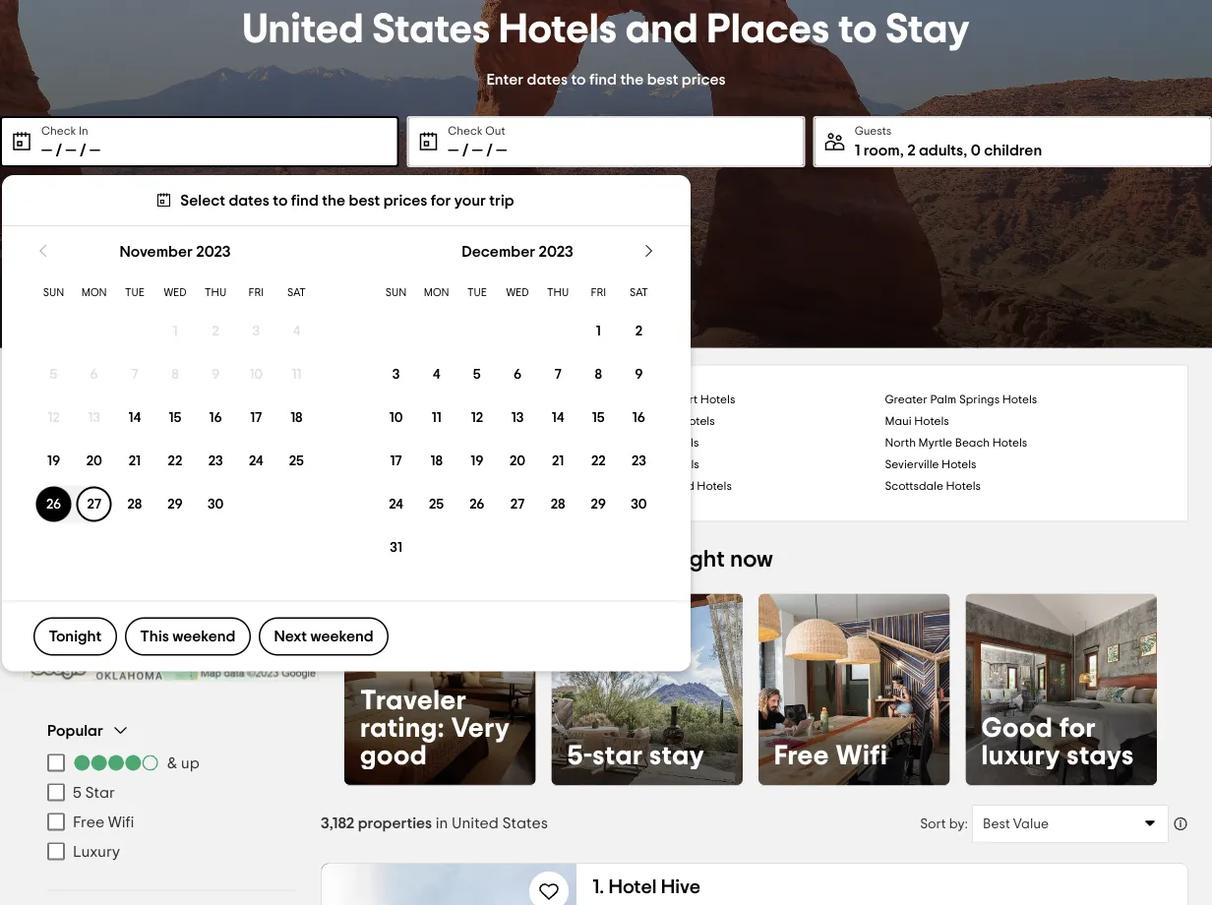 Task type: describe. For each thing, give the bounding box(es) containing it.
3,182
[[321, 815, 354, 831]]

miramar beach hotels link
[[327, 411, 606, 432]]

13 inside november 2023 grid
[[88, 411, 100, 424]]

right
[[675, 548, 725, 572]]

wed for december
[[506, 287, 529, 298]]

prices for select dates to find the best prices for your trip
[[383, 192, 427, 208]]

for inside good for luxury stays
[[1059, 714, 1096, 742]]

out
[[485, 125, 505, 137]]

hotels up scottsdale hotels at the right of page
[[942, 459, 977, 471]]

good
[[981, 714, 1053, 742]]

desert
[[662, 394, 698, 406]]

california desert hotels
[[606, 394, 735, 406]]

kissimmee hotels
[[606, 437, 699, 449]]

very
[[451, 714, 510, 742]]

dates for enter
[[527, 71, 568, 87]]

4.0 of 5 bubbles image
[[73, 755, 159, 771]]

hotels inside "link"
[[914, 416, 949, 427]]

star
[[593, 742, 643, 769]]

mon for december 2023
[[424, 287, 449, 298]]

hotels up sevierville hotels link
[[992, 437, 1027, 449]]

hotels right scottsdale on the right of the page
[[946, 481, 981, 492]]

hotels right island
[[697, 481, 732, 492]]

9 inside december 2023 grid
[[635, 367, 643, 381]]

view map
[[147, 604, 215, 620]]

1 horizontal spatial free
[[774, 742, 829, 769]]

scottsdale hotels link
[[885, 476, 1164, 497]]

find for enter
[[589, 71, 617, 87]]

2 , from the left
[[963, 143, 967, 158]]

row containing 26
[[33, 482, 317, 526]]

north
[[885, 437, 916, 449]]

5-star stay link
[[551, 594, 743, 785]]

wifi inside menu
[[108, 814, 134, 830]]

12 inside december 2023 grid
[[471, 411, 483, 424]]

destin
[[48, 416, 82, 427]]

oahu
[[327, 459, 357, 471]]

to for select dates to find the best prices for your trip
[[273, 192, 288, 208]]

enter dates to find the best prices
[[486, 71, 726, 87]]

best
[[983, 817, 1010, 831]]

city
[[75, 459, 97, 471]]

8 inside november 2023 grid
[[171, 367, 179, 381]]

row containing 12
[[33, 396, 317, 439]]

fri for december 2023
[[591, 287, 606, 298]]

miramar
[[327, 416, 373, 427]]

5 star
[[73, 785, 115, 800]]

30 inside december 2023 grid
[[631, 497, 647, 511]]

hotels right destin
[[84, 416, 119, 427]]

select
[[180, 192, 225, 208]]

room
[[864, 143, 900, 158]]

best value
[[983, 817, 1049, 831]]

sort
[[920, 817, 946, 831]]

25 inside december 2023 grid
[[429, 497, 444, 511]]

rating:
[[360, 714, 445, 742]]

las
[[606, 459, 625, 471]]

in
[[79, 125, 88, 137]]

springs
[[959, 394, 1000, 406]]

orange beach hotels link
[[48, 476, 327, 497]]

21 inside november 2023 grid
[[129, 454, 141, 468]]

view
[[147, 604, 181, 620]]

1 23 from the left
[[208, 454, 223, 468]]

31
[[390, 541, 402, 554]]

in for properties
[[436, 815, 448, 831]]

adults
[[919, 143, 963, 158]]

good for luxury stays link
[[966, 594, 1157, 785]]

kissimmee hotels link
[[606, 432, 885, 454]]

destin hotels link
[[48, 411, 327, 432]]

best for select dates to find the best prices for your trip
[[349, 192, 380, 208]]

dates for select
[[229, 192, 269, 208]]

11 inside november 2023 grid
[[292, 367, 301, 381]]

& up
[[167, 755, 200, 771]]

traveler rating: very good link
[[344, 594, 536, 785]]

your
[[454, 192, 486, 208]]

guests 1 room , 2 adults , 0 children
[[855, 125, 1042, 158]]

0 horizontal spatial united
[[242, 9, 364, 50]]

0 vertical spatial myrtle
[[606, 416, 640, 427]]

10 inside december 2023 grid
[[389, 411, 403, 424]]

miramar beach hotels
[[327, 416, 448, 427]]

1 / from the left
[[55, 143, 62, 158]]

4 inside november 2023 grid
[[293, 324, 300, 338]]

next month image
[[640, 241, 659, 261]]

28 inside november 2023 grid
[[127, 497, 142, 511]]

value
[[1013, 817, 1049, 831]]

children
[[984, 143, 1042, 158]]

this
[[140, 629, 169, 644]]

hotels down desert
[[680, 416, 715, 427]]

oahu hotels link
[[327, 454, 606, 476]]

places
[[707, 9, 830, 50]]

wifi inside free wifi link
[[836, 742, 888, 769]]

luxury
[[981, 742, 1061, 769]]

22 inside november 2023 grid
[[168, 454, 182, 468]]

myrtle beach hotels
[[606, 416, 715, 427]]

thu for november 2023
[[205, 287, 226, 298]]

29 inside december 2023 grid
[[591, 497, 606, 511]]

orange
[[48, 481, 90, 492]]

5-star stay
[[567, 742, 705, 769]]

2 / from the left
[[80, 143, 86, 158]]

hotels up enter dates to find the best prices
[[499, 9, 617, 50]]

beach inside sevierville hotels orange beach hotels
[[92, 481, 127, 492]]

states for 3,182 properties in united states
[[502, 815, 548, 831]]

2 for november 2023
[[212, 324, 219, 338]]

sun for november
[[43, 287, 64, 298]]

hotels
[[433, 548, 498, 572]]

stay
[[649, 742, 705, 769]]

0
[[971, 143, 981, 158]]

21 inside december 2023 grid
[[552, 454, 564, 468]]

daufuskie
[[606, 481, 659, 492]]

myrtle inside the north myrtle beach hotels park city hotels
[[919, 437, 952, 449]]

united for 3,182 properties in united states
[[452, 815, 499, 831]]

check in — / — / —
[[41, 125, 100, 158]]

palm
[[930, 394, 957, 406]]

1 — from the left
[[41, 143, 52, 158]]

26 inside december 2023 grid
[[470, 497, 485, 511]]

6 — from the left
[[496, 143, 507, 158]]

row group for december
[[376, 309, 659, 569]]

17 inside december 2023 grid
[[390, 454, 402, 468]]

oahu hotels
[[327, 459, 395, 471]]

united states hotels and places to stay
[[242, 9, 970, 50]]

row containing 19
[[33, 439, 317, 482]]

tonight button
[[33, 617, 117, 656]]

sevierville hotels orange beach hotels
[[48, 459, 977, 492]]

luxury
[[73, 844, 120, 859]]

5 — from the left
[[472, 143, 483, 158]]

24 inside december 2023 grid
[[389, 497, 403, 511]]

november 2023 grid
[[33, 226, 317, 569]]

&
[[167, 755, 177, 771]]

wed for november
[[164, 287, 186, 298]]

14 inside november 2023 grid
[[128, 411, 141, 424]]

now
[[730, 548, 773, 572]]

popular for popular hotels in united states right now
[[344, 548, 428, 572]]

2023 for december 2023
[[539, 244, 573, 259]]

18 inside november 2023 grid
[[290, 411, 303, 424]]

check for check in — / — / —
[[41, 125, 76, 137]]

row containing 17
[[376, 439, 659, 482]]

1 inside guests 1 room , 2 adults , 0 children
[[855, 143, 860, 158]]

check for check out — / — / —
[[448, 125, 483, 137]]

hotels up myrtle beach hotels link
[[700, 394, 735, 406]]

next weekend
[[274, 629, 374, 644]]

1. hotel hive
[[592, 878, 701, 897]]

6 inside november 2023 grid
[[90, 367, 98, 381]]

row containing 5
[[33, 353, 317, 396]]

5 inside menu
[[73, 785, 82, 800]]

las vegas hotels link
[[606, 454, 885, 476]]

weekend for this weekend
[[172, 629, 236, 644]]

greater palm springs hotels destin hotels
[[48, 394, 1037, 427]]

this weekend button
[[125, 617, 251, 656]]

3,182 properties in united states
[[321, 815, 548, 831]]

view map button
[[112, 593, 231, 631]]

7 inside november 2023 grid
[[131, 367, 138, 381]]

group containing popular
[[47, 721, 295, 866]]

row containing 10
[[376, 396, 659, 439]]

park
[[48, 459, 73, 471]]

free inside menu
[[73, 814, 104, 830]]

27 inside december 2023 grid
[[510, 497, 525, 511]]

1.
[[592, 878, 604, 897]]

november
[[120, 244, 193, 259]]

by:
[[949, 817, 968, 831]]



Task type: locate. For each thing, give the bounding box(es) containing it.
1 30 from the left
[[208, 497, 224, 511]]

1 horizontal spatial sat
[[630, 287, 648, 298]]

9
[[212, 367, 220, 381], [635, 367, 643, 381]]

1 weekend from the left
[[172, 629, 236, 644]]

0 horizontal spatial in
[[436, 815, 448, 831]]

2 14 from the left
[[552, 411, 564, 424]]

27 inside november 2023 grid
[[87, 497, 101, 511]]

0 vertical spatial 18
[[290, 411, 303, 424]]

29 down park city hotels link
[[168, 497, 183, 511]]

3 — from the left
[[90, 143, 100, 158]]

30 inside november 2023 grid
[[208, 497, 224, 511]]

2 30 from the left
[[631, 497, 647, 511]]

stays
[[1067, 742, 1134, 769]]

1 horizontal spatial wifi
[[836, 742, 888, 769]]

22 left las
[[591, 454, 606, 468]]

0 horizontal spatial check
[[41, 125, 76, 137]]

25 left oahu
[[289, 454, 304, 468]]

1 vertical spatial 4
[[433, 367, 440, 381]]

17 up park city hotels link
[[250, 411, 262, 424]]

1 horizontal spatial 2023
[[539, 244, 573, 259]]

for left your
[[431, 192, 451, 208]]

row containing 24
[[376, 482, 659, 526]]

0 horizontal spatial 17
[[250, 411, 262, 424]]

5 up destin
[[50, 367, 58, 381]]

2 15 from the left
[[592, 411, 605, 424]]

7 inside december 2023 grid
[[554, 367, 562, 381]]

2023
[[196, 244, 231, 259], [539, 244, 573, 259]]

1 horizontal spatial find
[[589, 71, 617, 87]]

0 vertical spatial the
[[620, 71, 644, 87]]

beach up the kissimmee hotels
[[643, 416, 677, 427]]

19 up orange
[[47, 454, 60, 468]]

row
[[33, 277, 317, 309], [376, 277, 659, 309], [33, 309, 317, 353], [376, 309, 659, 353], [33, 353, 317, 396], [376, 353, 659, 396], [33, 396, 317, 439], [376, 396, 659, 439], [33, 439, 317, 482], [376, 439, 659, 482], [33, 482, 317, 526], [376, 482, 659, 526]]

1 horizontal spatial 1
[[596, 324, 601, 338]]

2 8 from the left
[[595, 367, 602, 381]]

12 inside november 2023 grid
[[48, 411, 60, 424]]

december 2023 grid
[[376, 226, 659, 569]]

thu inside december 2023 grid
[[547, 287, 569, 298]]

hotels up island
[[664, 459, 699, 471]]

wed down december 2023
[[506, 287, 529, 298]]

26 inside november 2023 grid
[[46, 497, 61, 511]]

hotels down park city hotels link
[[130, 481, 165, 492]]

1 14 from the left
[[128, 411, 141, 424]]

beach down city
[[92, 481, 127, 492]]

16 up park city hotels link
[[209, 411, 222, 424]]

states for popular hotels in united states right now
[[602, 548, 670, 572]]

united
[[242, 9, 364, 50], [527, 548, 597, 572], [452, 815, 499, 831]]

14
[[128, 411, 141, 424], [552, 411, 564, 424]]

2 sun from the left
[[386, 287, 407, 298]]

tue down december
[[467, 287, 487, 298]]

1 horizontal spatial free wifi
[[774, 742, 888, 769]]

17 inside november 2023 grid
[[250, 411, 262, 424]]

20 right park
[[86, 454, 102, 468]]

1 wed from the left
[[164, 287, 186, 298]]

17 down miramar beach hotels on the top
[[390, 454, 402, 468]]

sun for december
[[386, 287, 407, 298]]

14 inside december 2023 grid
[[552, 411, 564, 424]]

24 inside november 2023 grid
[[249, 454, 263, 468]]

1 inside december 2023 grid
[[596, 324, 601, 338]]

30 down daufuskie
[[631, 497, 647, 511]]

row group
[[33, 309, 317, 526], [376, 309, 659, 569]]

0 horizontal spatial 21
[[129, 454, 141, 468]]

0 horizontal spatial row group
[[33, 309, 317, 526]]

2 vertical spatial united
[[452, 815, 499, 831]]

1 horizontal spatial 12
[[471, 411, 483, 424]]

1 8 from the left
[[171, 367, 179, 381]]

3 inside row
[[392, 367, 400, 381]]

30
[[208, 497, 224, 511], [631, 497, 647, 511]]

19 inside november 2023 grid
[[47, 454, 60, 468]]

california
[[606, 394, 660, 406]]

0 vertical spatial 11
[[292, 367, 301, 381]]

stay
[[886, 9, 970, 50]]

in right properties
[[436, 815, 448, 831]]

14 up the north myrtle beach hotels park city hotels
[[552, 411, 564, 424]]

prices for enter dates to find the best prices
[[682, 71, 726, 87]]

sun inside november 2023 grid
[[43, 287, 64, 298]]

mon inside november 2023 grid
[[81, 287, 107, 298]]

best for enter dates to find the best prices
[[647, 71, 678, 87]]

sat inside november 2023 grid
[[287, 287, 306, 298]]

december
[[462, 244, 535, 259]]

2023 right december
[[539, 244, 573, 259]]

tue inside december 2023 grid
[[467, 287, 487, 298]]

16 down california
[[632, 411, 645, 424]]

row containing 3
[[376, 353, 659, 396]]

2 up california
[[635, 324, 643, 338]]

2 for december 2023
[[635, 324, 643, 338]]

26 down oahu hotels link
[[470, 497, 485, 511]]

1 horizontal spatial 23
[[632, 454, 646, 468]]

hotels
[[499, 9, 617, 50], [700, 394, 735, 406], [1002, 394, 1037, 406], [84, 416, 119, 427], [413, 416, 448, 427], [680, 416, 715, 427], [914, 416, 949, 427], [664, 437, 699, 449], [992, 437, 1027, 449], [99, 459, 134, 471], [360, 459, 395, 471], [664, 459, 699, 471], [942, 459, 977, 471], [130, 481, 165, 492], [697, 481, 732, 492], [946, 481, 981, 492]]

popular inside group
[[47, 723, 103, 738]]

north myrtle beach hotels link
[[885, 432, 1164, 454]]

22 up orange beach hotels link
[[168, 454, 182, 468]]

wed inside december 2023 grid
[[506, 287, 529, 298]]

1 horizontal spatial 5
[[73, 785, 82, 800]]

1 vertical spatial prices
[[383, 192, 427, 208]]

16
[[209, 411, 222, 424], [632, 411, 645, 424]]

0 vertical spatial 3
[[252, 324, 260, 338]]

2 21 from the left
[[552, 454, 564, 468]]

thu for december 2023
[[547, 287, 569, 298]]

traveler
[[360, 687, 467, 714]]

2 mon from the left
[[424, 287, 449, 298]]

free wifi inside menu
[[73, 814, 134, 830]]

27 down sevierville hotels orange beach hotels
[[510, 497, 525, 511]]

11
[[292, 367, 301, 381], [432, 411, 441, 424]]

in right the hotels at the left bottom
[[503, 548, 522, 572]]

this weekend
[[140, 629, 236, 644]]

0 horizontal spatial to
[[273, 192, 288, 208]]

1 horizontal spatial mon
[[424, 287, 449, 298]]

1 vertical spatial 11
[[432, 411, 441, 424]]

0 horizontal spatial dates
[[229, 192, 269, 208]]

mon
[[81, 287, 107, 298], [424, 287, 449, 298]]

thu down december 2023
[[547, 287, 569, 298]]

10 right the miramar
[[389, 411, 403, 424]]

for right good
[[1059, 714, 1096, 742]]

2 23 from the left
[[632, 454, 646, 468]]

2 horizontal spatial to
[[838, 9, 877, 50]]

28
[[127, 497, 142, 511], [551, 497, 565, 511]]

1 up greater palm springs hotels destin hotels
[[596, 324, 601, 338]]

check out — / — / —
[[448, 125, 507, 158]]

2 sat from the left
[[630, 287, 648, 298]]

hotels down palm
[[914, 416, 949, 427]]

check inside check in — / — / —
[[41, 125, 76, 137]]

2 27 from the left
[[510, 497, 525, 511]]

0 horizontal spatial states
[[372, 9, 490, 50]]

0 vertical spatial for
[[431, 192, 451, 208]]

12 up oahu hotels link
[[471, 411, 483, 424]]

weekend right next at the left bottom of the page
[[310, 629, 374, 644]]

1 horizontal spatial in
[[503, 548, 522, 572]]

in for hotels
[[503, 548, 522, 572]]

1 22 from the left
[[168, 454, 182, 468]]

0 horizontal spatial for
[[431, 192, 451, 208]]

sort by:
[[920, 817, 968, 831]]

1 horizontal spatial 8
[[595, 367, 602, 381]]

1 , from the left
[[900, 143, 904, 158]]

popular for popular
[[47, 723, 103, 738]]

0 horizontal spatial 22
[[168, 454, 182, 468]]

2023 for november 2023
[[196, 244, 231, 259]]

1 for december 2023
[[596, 324, 601, 338]]

north myrtle beach hotels park city hotels
[[48, 437, 1027, 471]]

myrtle beach hotels link
[[606, 411, 885, 432]]

25 inside november 2023 grid
[[289, 454, 304, 468]]

1 horizontal spatial 2
[[635, 324, 643, 338]]

28 down sevierville hotels orange beach hotels
[[551, 497, 565, 511]]

states up save to a trip image
[[502, 815, 548, 831]]

4 inside december 2023 grid
[[433, 367, 440, 381]]

3 / from the left
[[462, 143, 469, 158]]

1 vertical spatial 10
[[389, 411, 403, 424]]

1 vertical spatial free
[[73, 814, 104, 830]]

2 20 from the left
[[510, 454, 525, 468]]

21 right city
[[129, 454, 141, 468]]

2 13 from the left
[[511, 411, 524, 424]]

1 thu from the left
[[205, 287, 226, 298]]

save to a trip image
[[537, 880, 561, 903]]

1 2023 from the left
[[196, 244, 231, 259]]

, left 0
[[963, 143, 967, 158]]

2 12 from the left
[[471, 411, 483, 424]]

4
[[293, 324, 300, 338], [433, 367, 440, 381]]

check inside check out — / — / —
[[448, 125, 483, 137]]

las vegas hotels
[[606, 459, 699, 471]]

5 up miramar beach hotels link on the top
[[473, 367, 481, 381]]

menu containing & up
[[47, 748, 295, 866]]

2 down november 2023
[[212, 324, 219, 338]]

12 up park
[[48, 411, 60, 424]]

23 up orange beach hotels link
[[208, 454, 223, 468]]

2 7 from the left
[[554, 367, 562, 381]]

map
[[184, 604, 215, 620]]

wed down november 2023
[[164, 287, 186, 298]]

0 horizontal spatial 7
[[131, 367, 138, 381]]

0 horizontal spatial 12
[[48, 411, 60, 424]]

sat for december 2023
[[630, 287, 648, 298]]

1 13 from the left
[[88, 411, 100, 424]]

1 horizontal spatial fri
[[591, 287, 606, 298]]

0 vertical spatial 24
[[249, 454, 263, 468]]

states up enter
[[372, 9, 490, 50]]

popular up 4.0 of 5 bubbles image
[[47, 723, 103, 738]]

1 15 from the left
[[169, 411, 181, 424]]

1 horizontal spatial 6
[[513, 367, 522, 381]]

0 horizontal spatial 10
[[249, 367, 263, 381]]

7 up greater palm springs hotels destin hotels
[[554, 367, 562, 381]]

1 for november 2023
[[173, 324, 178, 338]]

28 down park city hotels link
[[127, 497, 142, 511]]

0 vertical spatial find
[[589, 71, 617, 87]]

previous month image
[[33, 241, 53, 261]]

maui hotels
[[885, 416, 949, 427]]

0 horizontal spatial free wifi
[[73, 814, 134, 830]]

9 up california
[[635, 367, 643, 381]]

19 inside december 2023 grid
[[471, 454, 484, 468]]

2 horizontal spatial 1
[[855, 143, 860, 158]]

weekend down map
[[172, 629, 236, 644]]

2 right room
[[907, 143, 916, 158]]

27 down orange
[[87, 497, 101, 511]]

sat inside december 2023 grid
[[630, 287, 648, 298]]

2023 down the select
[[196, 244, 231, 259]]

2 tue from the left
[[467, 287, 487, 298]]

2 vertical spatial to
[[273, 192, 288, 208]]

18 inside december 2023 grid
[[430, 454, 443, 468]]

27
[[87, 497, 101, 511], [510, 497, 525, 511]]

18 left the miramar
[[290, 411, 303, 424]]

up
[[181, 755, 200, 771]]

1 vertical spatial free wifi
[[73, 814, 134, 830]]

kissimmee
[[606, 437, 661, 449]]

to down united states hotels and places to stay
[[571, 71, 586, 87]]

, left adults
[[900, 143, 904, 158]]

15
[[169, 411, 181, 424], [592, 411, 605, 424]]

4 — from the left
[[448, 143, 459, 158]]

mon inside december 2023 grid
[[424, 287, 449, 298]]

find for select
[[291, 192, 319, 208]]

1 horizontal spatial 18
[[430, 454, 443, 468]]

0 vertical spatial 17
[[250, 411, 262, 424]]

2 16 from the left
[[632, 411, 645, 424]]

1 9 from the left
[[212, 367, 220, 381]]

1 horizontal spatial 4
[[433, 367, 440, 381]]

7 up destin hotels link
[[131, 367, 138, 381]]

hotels right oahu
[[360, 459, 395, 471]]

check
[[41, 125, 76, 137], [448, 125, 483, 137]]

10 inside november 2023 grid
[[249, 367, 263, 381]]

19
[[47, 454, 60, 468], [471, 454, 484, 468]]

5 inside november 2023 grid
[[50, 367, 58, 381]]

1 mon from the left
[[81, 287, 107, 298]]

tue down november
[[125, 287, 144, 298]]

1 horizontal spatial to
[[571, 71, 586, 87]]

29 down daufuskie
[[591, 497, 606, 511]]

8 inside december 2023 grid
[[595, 367, 602, 381]]

5 left star
[[73, 785, 82, 800]]

row group for november
[[33, 309, 317, 526]]

0 vertical spatial wifi
[[836, 742, 888, 769]]

in
[[503, 548, 522, 572], [436, 815, 448, 831]]

2 9 from the left
[[635, 367, 643, 381]]

18 down miramar beach hotels link on the top
[[430, 454, 443, 468]]

20
[[86, 454, 102, 468], [510, 454, 525, 468]]

1 21 from the left
[[129, 454, 141, 468]]

1 sun from the left
[[43, 287, 64, 298]]

1 horizontal spatial 30
[[631, 497, 647, 511]]

1 down november 2023
[[173, 324, 178, 338]]

0 horizontal spatial 11
[[292, 367, 301, 381]]

0 vertical spatial prices
[[682, 71, 726, 87]]

1 horizontal spatial 10
[[389, 411, 403, 424]]

beach right the miramar
[[375, 416, 410, 427]]

1 6 from the left
[[90, 367, 98, 381]]

1 28 from the left
[[127, 497, 142, 511]]

states left the 'right'
[[602, 548, 670, 572]]

24 up orange beach hotels link
[[249, 454, 263, 468]]

daufuskie island hotels
[[606, 481, 732, 492]]

hotels up maui hotels "link"
[[1002, 394, 1037, 406]]

1 horizontal spatial 17
[[390, 454, 402, 468]]

1 left room
[[855, 143, 860, 158]]

—
[[41, 143, 52, 158], [65, 143, 76, 158], [90, 143, 100, 158], [448, 143, 459, 158], [472, 143, 483, 158], [496, 143, 507, 158]]

1 horizontal spatial 11
[[432, 411, 441, 424]]

2 horizontal spatial united
[[527, 548, 597, 572]]

2 horizontal spatial 5
[[473, 367, 481, 381]]

0 horizontal spatial mon
[[81, 287, 107, 298]]

check left out
[[448, 125, 483, 137]]

good for luxury stays
[[981, 714, 1134, 769]]

1 horizontal spatial tue
[[467, 287, 487, 298]]

the for enter
[[620, 71, 644, 87]]

26 down orange
[[46, 497, 61, 511]]

2 fri from the left
[[591, 287, 606, 298]]

tue for december
[[467, 287, 487, 298]]

22
[[168, 454, 182, 468], [591, 454, 606, 468]]

1 check from the left
[[41, 125, 76, 137]]

0 vertical spatial free wifi
[[774, 742, 888, 769]]

13 up the north myrtle beach hotels park city hotels
[[511, 411, 524, 424]]

1 vertical spatial 17
[[390, 454, 402, 468]]

popular left the hotels at the left bottom
[[344, 548, 428, 572]]

25
[[289, 454, 304, 468], [429, 497, 444, 511]]

myrtle down maui hotels
[[919, 437, 952, 449]]

prices left your
[[383, 192, 427, 208]]

22 inside december 2023 grid
[[591, 454, 606, 468]]

1 7 from the left
[[131, 367, 138, 381]]

1 inside november 2023 grid
[[173, 324, 178, 338]]

1 horizontal spatial thu
[[547, 287, 569, 298]]

28 inside december 2023 grid
[[551, 497, 565, 511]]

0 horizontal spatial 29
[[168, 497, 183, 511]]

sevierville hotels link
[[885, 454, 1164, 476]]

6 up city
[[90, 367, 98, 381]]

1 horizontal spatial united
[[452, 815, 499, 831]]

0 horizontal spatial myrtle
[[606, 416, 640, 427]]

2 weekend from the left
[[310, 629, 374, 644]]

0 horizontal spatial 26
[[46, 497, 61, 511]]

popular hotels in united states right now
[[344, 548, 773, 572]]

november 2023
[[120, 244, 231, 259]]

1 27 from the left
[[87, 497, 101, 511]]

1 12 from the left
[[48, 411, 60, 424]]

1 20 from the left
[[86, 454, 102, 468]]

to right the select
[[273, 192, 288, 208]]

0 horizontal spatial tue
[[125, 287, 144, 298]]

best
[[647, 71, 678, 87], [349, 192, 380, 208]]

weekend for next weekend
[[310, 629, 374, 644]]

greater
[[885, 394, 928, 406]]

2 28 from the left
[[551, 497, 565, 511]]

to left stay
[[838, 9, 877, 50]]

0 horizontal spatial 20
[[86, 454, 102, 468]]

21 down greater palm springs hotels destin hotels
[[552, 454, 564, 468]]

thu inside november 2023 grid
[[205, 287, 226, 298]]

9 up destin hotels link
[[212, 367, 220, 381]]

beach down "springs"
[[955, 437, 990, 449]]

hotels down myrtle beach hotels
[[664, 437, 699, 449]]

1 29 from the left
[[168, 497, 183, 511]]

2 22 from the left
[[591, 454, 606, 468]]

mon for november 2023
[[81, 287, 107, 298]]

25 down oahu hotels link
[[429, 497, 444, 511]]

1 16 from the left
[[209, 411, 222, 424]]

1 horizontal spatial 27
[[510, 497, 525, 511]]

11 inside december 2023 grid
[[432, 411, 441, 424]]

check left in
[[41, 125, 76, 137]]

sat for november 2023
[[287, 287, 306, 298]]

2 29 from the left
[[591, 497, 606, 511]]

dates right the select
[[229, 192, 269, 208]]

good
[[360, 742, 427, 769]]

6 inside december 2023 grid
[[513, 367, 522, 381]]

23
[[208, 454, 223, 468], [632, 454, 646, 468]]

2 26 from the left
[[470, 497, 485, 511]]

23 down the kissimmee
[[632, 454, 646, 468]]

29 inside november 2023 grid
[[168, 497, 183, 511]]

fri inside november 2023 grid
[[248, 287, 264, 298]]

thu down november 2023
[[205, 287, 226, 298]]

dates right enter
[[527, 71, 568, 87]]

1 horizontal spatial 26
[[470, 497, 485, 511]]

15 inside november 2023 grid
[[169, 411, 181, 424]]

1 row group from the left
[[33, 309, 317, 526]]

hotels up oahu hotels link
[[413, 416, 448, 427]]

1 19 from the left
[[47, 454, 60, 468]]

2 2023 from the left
[[539, 244, 573, 259]]

13
[[88, 411, 100, 424], [511, 411, 524, 424]]

the for select
[[322, 192, 345, 208]]

0 horizontal spatial 4
[[293, 324, 300, 338]]

1 vertical spatial wifi
[[108, 814, 134, 830]]

1 sat from the left
[[287, 287, 306, 298]]

island
[[662, 481, 694, 492]]

0 horizontal spatial wifi
[[108, 814, 134, 830]]

1 tue from the left
[[125, 287, 144, 298]]

0 horizontal spatial 30
[[208, 497, 224, 511]]

1 fri from the left
[[248, 287, 264, 298]]

trip
[[489, 192, 514, 208]]

2 — from the left
[[65, 143, 76, 158]]

0 horizontal spatial sat
[[287, 287, 306, 298]]

star
[[85, 785, 115, 800]]

0 vertical spatial 4
[[293, 324, 300, 338]]

1 horizontal spatial sun
[[386, 287, 407, 298]]

enter
[[486, 71, 524, 87]]

traveler rating: very good
[[360, 687, 510, 769]]

24
[[249, 454, 263, 468], [389, 497, 403, 511]]

1 horizontal spatial best
[[647, 71, 678, 87]]

scottsdale
[[885, 481, 943, 492]]

tue for november
[[125, 287, 144, 298]]

sevierville
[[885, 459, 939, 471]]

1 vertical spatial 24
[[389, 497, 403, 511]]

2 check from the left
[[448, 125, 483, 137]]

1 horizontal spatial myrtle
[[919, 437, 952, 449]]

1 horizontal spatial 21
[[552, 454, 564, 468]]

16 inside november 2023 grid
[[209, 411, 222, 424]]

2 horizontal spatial states
[[602, 548, 670, 572]]

1 vertical spatial popular
[[47, 723, 103, 738]]

to for enter dates to find the best prices
[[571, 71, 586, 87]]

scottsdale hotels
[[885, 481, 981, 492]]

hotel
[[608, 878, 657, 897]]

2 6 from the left
[[513, 367, 522, 381]]

fri for november 2023
[[248, 287, 264, 298]]

fri inside december 2023 grid
[[591, 287, 606, 298]]

united for popular hotels in united states right now
[[527, 548, 597, 572]]

1 26 from the left
[[46, 497, 61, 511]]

5 inside december 2023 grid
[[473, 367, 481, 381]]

0 horizontal spatial 14
[[128, 411, 141, 424]]

maui
[[885, 416, 912, 427]]

daufuskie island hotels link
[[606, 476, 885, 497]]

sun inside december 2023 grid
[[386, 287, 407, 298]]

0 horizontal spatial 24
[[249, 454, 263, 468]]

1 horizontal spatial 19
[[471, 454, 484, 468]]

2 19 from the left
[[471, 454, 484, 468]]

2 wed from the left
[[506, 287, 529, 298]]

next weekend button
[[259, 617, 389, 656]]

30 down park city hotels link
[[208, 497, 224, 511]]

0 vertical spatial 10
[[249, 367, 263, 381]]

next
[[274, 629, 307, 644]]

0 horizontal spatial thu
[[205, 287, 226, 298]]

15 inside december 2023 grid
[[592, 411, 605, 424]]

0 horizontal spatial 1
[[173, 324, 178, 338]]

13 inside december 2023 grid
[[511, 411, 524, 424]]

0 horizontal spatial 3
[[252, 324, 260, 338]]

20 down greater palm springs hotels destin hotels
[[510, 454, 525, 468]]

dates
[[527, 71, 568, 87], [229, 192, 269, 208]]

beach
[[375, 416, 410, 427], [643, 416, 677, 427], [955, 437, 990, 449], [92, 481, 127, 492]]

states
[[372, 9, 490, 50], [602, 548, 670, 572], [502, 815, 548, 831]]

maui hotels link
[[885, 411, 1164, 432]]

2 row group from the left
[[376, 309, 659, 569]]

6 up greater palm springs hotels destin hotels
[[513, 367, 522, 381]]

0 horizontal spatial sun
[[43, 287, 64, 298]]

menu
[[47, 748, 295, 866]]

popular
[[344, 548, 428, 572], [47, 723, 103, 738]]

19 down miramar beach hotels link on the top
[[471, 454, 484, 468]]

group
[[47, 721, 295, 866]]

wed inside november 2023 grid
[[164, 287, 186, 298]]

9 inside november 2023 grid
[[212, 367, 220, 381]]

prices down and on the top right of the page
[[682, 71, 726, 87]]

1 horizontal spatial 29
[[591, 497, 606, 511]]

8
[[171, 367, 179, 381], [595, 367, 602, 381]]

hotels right city
[[99, 459, 134, 471]]

0 horizontal spatial 28
[[127, 497, 142, 511]]

myrtle
[[606, 416, 640, 427], [919, 437, 952, 449]]

0 vertical spatial popular
[[344, 548, 428, 572]]

2 inside guests 1 room , 2 adults , 0 children
[[907, 143, 916, 158]]

14 right destin
[[128, 411, 141, 424]]

24 up 31
[[389, 497, 403, 511]]

guests
[[855, 125, 892, 137]]

tue inside november 2023 grid
[[125, 287, 144, 298]]

2 thu from the left
[[547, 287, 569, 298]]

select dates to find the best prices for your trip
[[180, 192, 514, 208]]

16 inside december 2023 grid
[[632, 411, 645, 424]]

1 horizontal spatial dates
[[527, 71, 568, 87]]

4 / from the left
[[486, 143, 493, 158]]

tue
[[125, 287, 144, 298], [467, 287, 487, 298]]

1 vertical spatial in
[[436, 815, 448, 831]]

free wifi link
[[759, 594, 950, 785]]

beach inside the north myrtle beach hotels park city hotels
[[955, 437, 990, 449]]

0 horizontal spatial best
[[349, 192, 380, 208]]



Task type: vqa. For each thing, say whether or not it's contained in the screenshot.
'December 2023'
yes



